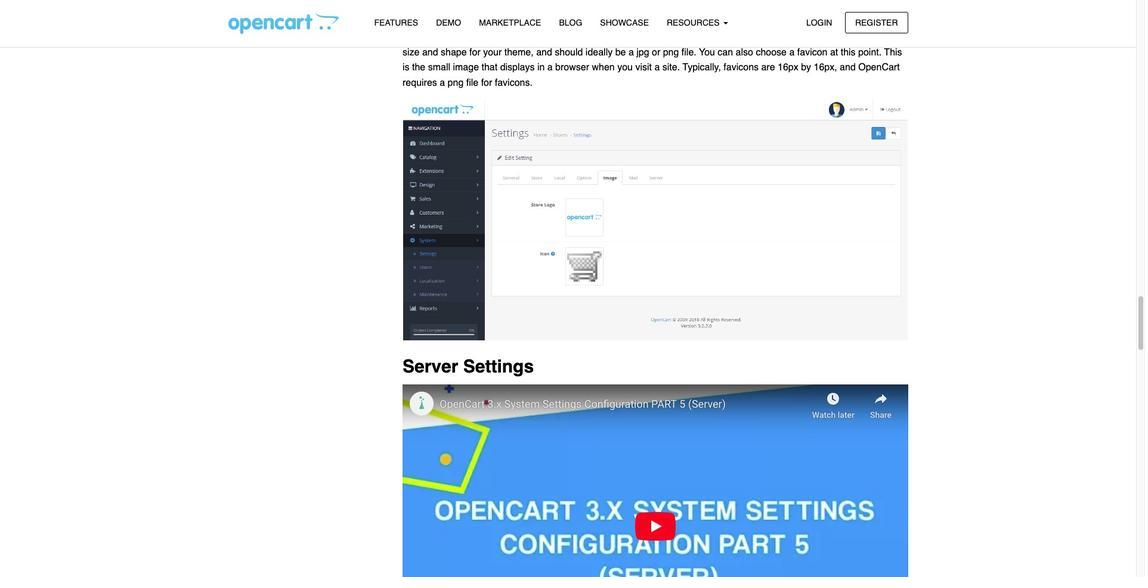 Task type: vqa. For each thing, say whether or not it's contained in the screenshot.
the file
yes



Task type: locate. For each thing, give the bounding box(es) containing it.
be
[[847, 32, 858, 42], [616, 47, 626, 58]]

demo
[[436, 18, 461, 27]]

a right visit
[[655, 62, 660, 73]]

register
[[856, 18, 898, 27]]

1 vertical spatial for
[[481, 77, 492, 88]]

png
[[663, 47, 679, 58], [448, 77, 464, 88]]

ideally
[[586, 47, 613, 58]]

be up you
[[616, 47, 626, 58]]

1 vertical spatial be
[[616, 47, 626, 58]]

file.
[[682, 47, 697, 58]]

1 vertical spatial png
[[448, 77, 464, 88]]

you
[[618, 62, 633, 73]]

0 vertical spatial for
[[470, 47, 481, 58]]

and down this
[[840, 62, 856, 73]]

1 horizontal spatial and
[[536, 47, 552, 58]]

and up the small at the left
[[422, 47, 438, 58]]

be up this
[[847, 32, 858, 42]]

theme,
[[505, 47, 534, 58]]

0 vertical spatial png
[[663, 47, 679, 58]]

resources
[[667, 18, 722, 27]]

for right file
[[481, 77, 492, 88]]

png right or
[[663, 47, 679, 58]]

png left file
[[448, 77, 464, 88]]

the
[[784, 32, 801, 42]]

are
[[762, 62, 775, 73]]

can
[[718, 47, 733, 58]]

showcase link
[[591, 13, 658, 33]]

2 horizontal spatial and
[[840, 62, 856, 73]]

a
[[861, 32, 866, 42], [629, 47, 634, 58], [790, 47, 795, 58], [548, 62, 553, 73], [655, 62, 660, 73], [440, 77, 445, 88]]

at
[[831, 47, 838, 58]]

1 horizontal spatial png
[[663, 47, 679, 58]]

choose
[[756, 47, 787, 58]]

is
[[403, 62, 410, 73]]

resources link
[[658, 13, 737, 33]]

1 horizontal spatial be
[[847, 32, 858, 42]]

when
[[592, 62, 615, 73]]

marketplace link
[[470, 13, 550, 33]]

for
[[470, 47, 481, 58], [481, 77, 492, 88]]

for left your
[[470, 47, 481, 58]]

browser
[[556, 62, 590, 73]]

features
[[374, 18, 418, 27]]

a down the small at the left
[[440, 77, 445, 88]]

favicons
[[724, 62, 759, 73]]

demo link
[[427, 13, 470, 33]]

16px
[[778, 62, 799, 73]]

settings
[[463, 356, 534, 377]]

and up in
[[536, 47, 552, 58]]

should
[[555, 47, 583, 58]]

marketplace
[[479, 18, 541, 27]]

that
[[482, 62, 498, 73]]

server
[[403, 356, 458, 377]]

a right in
[[548, 62, 553, 73]]

0 horizontal spatial png
[[448, 77, 464, 88]]

this
[[841, 47, 856, 58]]

and
[[422, 47, 438, 58], [536, 47, 552, 58], [840, 62, 856, 73]]

must
[[824, 32, 845, 42]]

0 vertical spatial be
[[847, 32, 858, 42]]

typically,
[[683, 62, 721, 73]]



Task type: describe. For each thing, give the bounding box(es) containing it.
tab.
[[766, 32, 782, 42]]

in
[[538, 62, 545, 73]]

you
[[699, 47, 715, 58]]

blog link
[[550, 13, 591, 33]]

point.
[[859, 47, 882, 58]]

or
[[652, 47, 661, 58]]

register link
[[845, 12, 908, 33]]

this
[[885, 47, 903, 58]]

requires
[[403, 77, 437, 88]]

favicons.
[[495, 77, 533, 88]]

small
[[428, 62, 451, 73]]

site.
[[663, 62, 680, 73]]

features link
[[365, 13, 427, 33]]

server settings
[[403, 356, 534, 377]]

file
[[466, 77, 479, 88]]

suitable
[[869, 32, 901, 42]]

also
[[736, 47, 754, 58]]

showcase
[[600, 18, 649, 27]]

tab. the logo must be a suitable size and shape for your theme, and should ideally be a jpg or png file. you can also choose a favicon at this point. this is the small image that displays in a browser when you visit a site. typically, favicons are 16px by 16px, and opencart requires a png file for favicons.
[[403, 32, 903, 88]]

login link
[[796, 12, 843, 33]]

size
[[403, 47, 420, 58]]

opencart - open source shopping cart solution image
[[228, 13, 339, 34]]

your
[[483, 47, 502, 58]]

opencart
[[859, 62, 900, 73]]

16px,
[[814, 62, 838, 73]]

displays
[[500, 62, 535, 73]]

the
[[412, 62, 426, 73]]

0 horizontal spatial and
[[422, 47, 438, 58]]

login
[[807, 18, 833, 27]]

blog
[[559, 18, 583, 27]]

0 horizontal spatial for
[[470, 47, 481, 58]]

1 horizontal spatial for
[[481, 77, 492, 88]]

a up the point.
[[861, 32, 866, 42]]

setting image tab image
[[403, 98, 908, 341]]

favicon
[[798, 47, 828, 58]]

shape
[[441, 47, 467, 58]]

a left "jpg" on the top right
[[629, 47, 634, 58]]

visit
[[636, 62, 652, 73]]

image
[[453, 62, 479, 73]]

jpg
[[637, 47, 650, 58]]

a down the on the right top of the page
[[790, 47, 795, 58]]

0 horizontal spatial be
[[616, 47, 626, 58]]

logo
[[803, 32, 821, 42]]

by
[[801, 62, 812, 73]]



